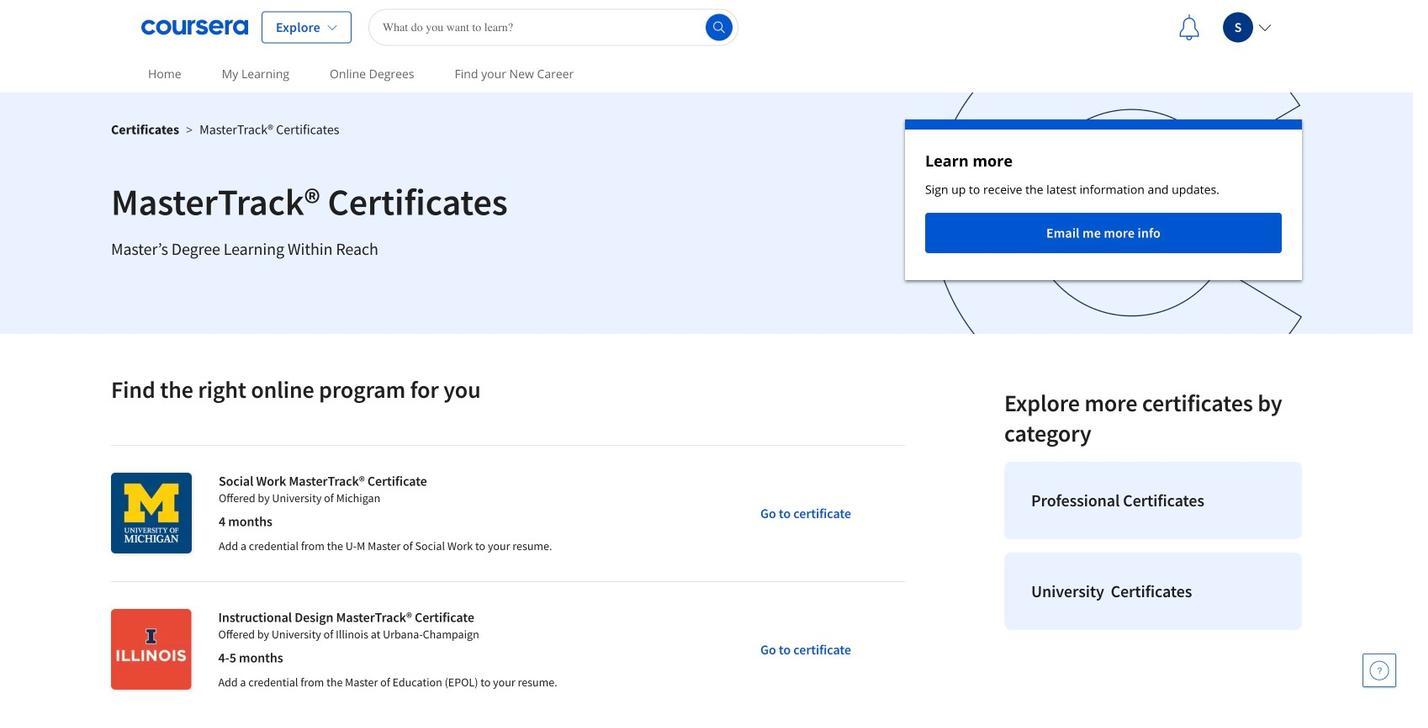 Task type: describe. For each thing, give the bounding box(es) containing it.
coursera image
[[141, 14, 248, 41]]

help center image
[[1370, 661, 1390, 681]]



Task type: vqa. For each thing, say whether or not it's contained in the screenshot.
University of Illinois at Urbana-Champaign image
yes



Task type: locate. For each thing, give the bounding box(es) containing it.
None search field
[[368, 9, 739, 46]]

status
[[905, 119, 1303, 280]]

university of michigan image
[[111, 473, 192, 554]]

What do you want to learn? text field
[[368, 9, 739, 46]]

list
[[998, 455, 1309, 637]]

university of illinois at urbana-champaign image
[[111, 609, 191, 690]]



